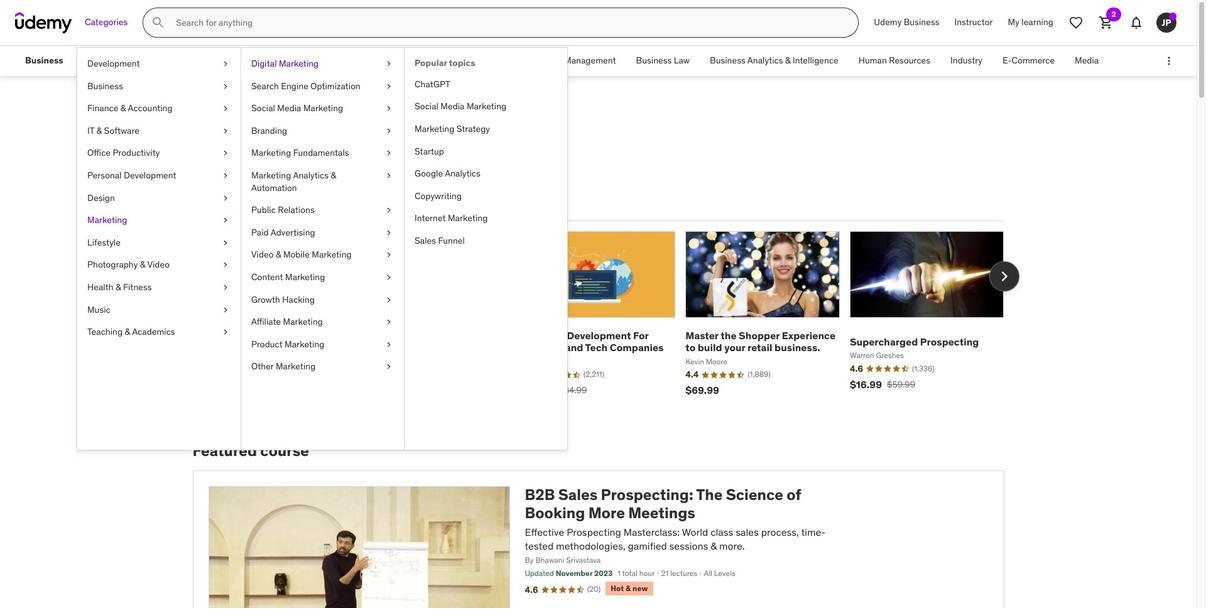 Task type: vqa. For each thing, say whether or not it's contained in the screenshot.
GO link on the right of page
no



Task type: locate. For each thing, give the bounding box(es) containing it.
business strategy
[[379, 55, 450, 66]]

2 management from the left
[[564, 55, 616, 66]]

1 vertical spatial prospecting
[[567, 526, 621, 538]]

& right teaching
[[125, 326, 130, 338]]

to up automation
[[255, 160, 270, 180]]

business inside business development for startups and tech companies
[[521, 329, 565, 342]]

instructor link
[[947, 8, 1001, 38]]

courses down engine
[[249, 106, 331, 132]]

master the shopper experience to build your retail business. link
[[686, 329, 836, 354]]

xsmall image inside the marketing link
[[221, 214, 231, 227]]

tech
[[585, 341, 608, 354]]

strategy up startup link
[[457, 123, 490, 134]]

it
[[87, 125, 94, 136]]

& for hot & new
[[626, 584, 631, 593]]

xsmall image inside the development link
[[221, 58, 231, 70]]

2 vertical spatial development
[[567, 329, 631, 342]]

xsmall image inside marketing fundamentals link
[[384, 147, 394, 160]]

xsmall image inside product marketing link
[[384, 339, 394, 351]]

xsmall image inside it & software link
[[221, 125, 231, 137]]

social for left the social media marketing link
[[251, 103, 275, 114]]

xsmall image for marketing fundamentals
[[384, 147, 394, 160]]

1 horizontal spatial management
[[564, 55, 616, 66]]

udemy business
[[874, 16, 940, 28]]

video down lifestyle link
[[147, 259, 170, 270]]

business.
[[775, 341, 821, 354]]

0 horizontal spatial to
[[255, 160, 270, 180]]

1 horizontal spatial social
[[415, 101, 439, 112]]

xsmall image for video & mobile marketing
[[384, 249, 394, 261]]

business
[[904, 16, 940, 28], [25, 55, 63, 66], [379, 55, 415, 66], [636, 55, 672, 66], [710, 55, 746, 66], [87, 80, 123, 91], [521, 329, 565, 342]]

finance
[[87, 103, 118, 114]]

prospecting inside the carousel element
[[921, 335, 979, 348]]

companies
[[610, 341, 664, 354]]

experience
[[782, 329, 836, 342]]

xsmall image inside health & fitness link
[[221, 282, 231, 294]]

xsmall image inside personal development link
[[221, 170, 231, 182]]

xsmall image inside lifestyle link
[[221, 237, 231, 249]]

xsmall image inside business 'link'
[[221, 80, 231, 93]]

sales funnel link
[[405, 230, 567, 252]]

design
[[87, 192, 115, 203]]

& inside marketing analytics & automation
[[331, 170, 336, 181]]

carousel element
[[193, 231, 1020, 412]]

& right you
[[331, 170, 336, 181]]

xsmall image for office productivity
[[221, 147, 231, 160]]

xsmall image for search engine optimization
[[384, 80, 394, 93]]

notifications image
[[1129, 15, 1144, 30]]

0 horizontal spatial analytics
[[293, 170, 329, 181]]

& inside "link"
[[786, 55, 791, 66]]

2 horizontal spatial sales
[[559, 485, 598, 505]]

google
[[415, 168, 443, 179]]

xsmall image inside 'search engine optimization' link
[[384, 80, 394, 93]]

video
[[251, 249, 274, 260], [147, 259, 170, 270]]

media for the rightmost the social media marketing link
[[441, 101, 465, 112]]

internet marketing link
[[405, 208, 567, 230]]

srivastava
[[566, 556, 601, 565]]

intelligence
[[793, 55, 839, 66]]

marketing down paid advertising link
[[312, 249, 352, 260]]

xsmall image inside content marketing link
[[384, 271, 394, 284]]

xsmall image inside paid advertising link
[[384, 227, 394, 239]]

social for the rightmost the social media marketing link
[[415, 101, 439, 112]]

social down chatgpt
[[415, 101, 439, 112]]

xsmall image for other marketing
[[384, 361, 394, 373]]

e-
[[1003, 55, 1012, 66]]

shopper
[[739, 329, 780, 342]]

1 horizontal spatial strategy
[[457, 123, 490, 134]]

health
[[87, 282, 113, 293]]

growth hacking link
[[241, 289, 404, 311]]

marketing fundamentals link
[[241, 142, 404, 165]]

social media marketing link up marketing strategy
[[405, 96, 567, 118]]

Search for anything text field
[[174, 12, 844, 33]]

0 horizontal spatial social media marketing
[[251, 103, 343, 114]]

1 vertical spatial to
[[686, 341, 696, 354]]

google analytics link
[[405, 163, 567, 185]]

updated
[[525, 569, 554, 578]]

0 horizontal spatial prospecting
[[567, 526, 621, 538]]

marketing up engine
[[279, 58, 319, 69]]

marketing up get
[[251, 147, 291, 159]]

featured course
[[193, 441, 309, 461]]

by
[[525, 556, 534, 565]]

more
[[589, 503, 625, 523]]

social media marketing up marketing strategy
[[415, 101, 507, 112]]

development for business
[[567, 329, 631, 342]]

social media marketing down engine
[[251, 103, 343, 114]]

strategy inside digital marketing element
[[457, 123, 490, 134]]

0 horizontal spatial strategy
[[417, 55, 450, 66]]

masterclass:
[[624, 526, 680, 538]]

& right hot at the bottom of the page
[[626, 584, 631, 593]]

xsmall image inside the social media marketing link
[[384, 103, 394, 115]]

all levels
[[704, 569, 736, 578]]

udemy
[[874, 16, 902, 28]]

analytics down startup link
[[445, 168, 481, 179]]

management up engine
[[266, 55, 317, 66]]

1 horizontal spatial media
[[441, 101, 465, 112]]

xsmall image inside growth hacking link
[[384, 294, 394, 306]]

xsmall image inside public relations link
[[384, 204, 394, 217]]

prospecting inside b2b sales prospecting: the science of booking more meetings effective prospecting masterclass: world class sales process, time- tested methodologies, gamified sessions & more. by bhawani srivastava
[[567, 526, 621, 538]]

sales left branding
[[193, 106, 246, 132]]

& for video & mobile marketing
[[276, 249, 281, 260]]

teaching & academics link
[[77, 321, 241, 344]]

xsmall image inside affiliate marketing link
[[384, 316, 394, 329]]

popular
[[415, 57, 447, 69]]

analytics inside marketing analytics & automation
[[293, 170, 329, 181]]

learning
[[1022, 16, 1054, 28]]

google analytics
[[415, 168, 481, 179]]

xsmall image inside marketing analytics & automation link
[[384, 170, 394, 182]]

& left mobile
[[276, 249, 281, 260]]

analytics down the 'fundamentals'
[[293, 170, 329, 181]]

xsmall image for content marketing
[[384, 271, 394, 284]]

business up finance
[[87, 80, 123, 91]]

sales courses
[[193, 106, 331, 132]]

xsmall image for lifestyle
[[221, 237, 231, 249]]

strategy for business strategy
[[417, 55, 450, 66]]

xsmall image for personal development
[[221, 170, 231, 182]]

lifestyle link
[[77, 232, 241, 254]]

social down search on the top left of page
[[251, 103, 275, 114]]

xsmall image inside teaching & academics link
[[221, 326, 231, 339]]

media for left the social media marketing link
[[277, 103, 301, 114]]

0 horizontal spatial business link
[[15, 46, 73, 76]]

1 vertical spatial strategy
[[457, 123, 490, 134]]

udemy business link
[[867, 8, 947, 38]]

business right the law
[[710, 55, 746, 66]]

xsmall image for branding
[[384, 125, 394, 137]]

sales
[[736, 526, 759, 538]]

& up fitness at the top of page
[[140, 259, 145, 270]]

xsmall image inside office productivity link
[[221, 147, 231, 160]]

growth hacking
[[251, 294, 315, 305]]

marketing strategy
[[415, 123, 490, 134]]

analytics inside digital marketing element
[[445, 168, 481, 179]]

xsmall image inside video & mobile marketing link
[[384, 249, 394, 261]]

& right 'health'
[[116, 282, 121, 293]]

xsmall image for product marketing
[[384, 339, 394, 351]]

marketing down 'chatgpt' link
[[467, 101, 507, 112]]

0 horizontal spatial sales
[[193, 106, 246, 132]]

strategy
[[417, 55, 450, 66], [457, 123, 490, 134]]

analytics for marketing
[[293, 170, 329, 181]]

1 horizontal spatial to
[[686, 341, 696, 354]]

media down engine
[[277, 103, 301, 114]]

1 horizontal spatial video
[[251, 249, 274, 260]]

social media marketing
[[415, 101, 507, 112], [251, 103, 343, 114]]

social media marketing link down optimization
[[241, 98, 404, 120]]

to left build
[[686, 341, 696, 354]]

& down class
[[711, 540, 717, 552]]

xsmall image for marketing analytics & automation
[[384, 170, 394, 182]]

media up marketing strategy
[[441, 101, 465, 112]]

next image
[[995, 266, 1015, 287]]

video down the paid
[[251, 249, 274, 260]]

law
[[674, 55, 690, 66]]

xsmall image inside branding 'link'
[[384, 125, 394, 137]]

media down wishlist 'image'
[[1075, 55, 1099, 66]]

business left the law
[[636, 55, 672, 66]]

management link
[[255, 46, 327, 76]]

xsmall image inside design link
[[221, 192, 231, 204]]

social inside digital marketing element
[[415, 101, 439, 112]]

automation
[[251, 182, 297, 193]]

teaching
[[87, 326, 123, 338]]

xsmall image
[[221, 58, 231, 70], [384, 80, 394, 93], [221, 125, 231, 137], [384, 125, 394, 137], [384, 147, 394, 160], [384, 170, 394, 182], [221, 214, 231, 227], [384, 227, 394, 239], [384, 271, 394, 284], [384, 294, 394, 306], [221, 304, 231, 316], [221, 326, 231, 339], [384, 361, 394, 373]]

& left intelligence
[[786, 55, 791, 66]]

xsmall image for paid advertising
[[384, 227, 394, 239]]

xsmall image inside finance & accounting link
[[221, 103, 231, 115]]

xsmall image
[[384, 58, 394, 70], [221, 80, 231, 93], [221, 103, 231, 115], [384, 103, 394, 115], [221, 147, 231, 160], [221, 170, 231, 182], [221, 192, 231, 204], [384, 204, 394, 217], [221, 237, 231, 249], [384, 249, 394, 261], [221, 259, 231, 271], [221, 282, 231, 294], [384, 316, 394, 329], [384, 339, 394, 351]]

management right project in the left top of the page
[[564, 55, 616, 66]]

marketing up automation
[[251, 170, 291, 181]]

& right it
[[97, 125, 102, 136]]

1 horizontal spatial prospecting
[[921, 335, 979, 348]]

the
[[697, 485, 723, 505]]

& right finance
[[121, 103, 126, 114]]

it & software link
[[77, 120, 241, 142]]

all
[[704, 569, 713, 578]]

search
[[251, 80, 279, 91]]

& for health & fitness
[[116, 282, 121, 293]]

strategy up chatgpt
[[417, 55, 450, 66]]

courses up most popular at top
[[193, 160, 251, 180]]

trending button
[[271, 190, 318, 220]]

accounting
[[128, 103, 173, 114]]

content
[[251, 271, 283, 283]]

photography & video link
[[77, 254, 241, 276]]

management inside project management link
[[564, 55, 616, 66]]

media inside digital marketing element
[[441, 101, 465, 112]]

e-commerce
[[1003, 55, 1055, 66]]

2 horizontal spatial analytics
[[748, 55, 783, 66]]

business link up accounting
[[77, 75, 241, 98]]

business link down udemy image at the left of the page
[[15, 46, 73, 76]]

world
[[682, 526, 708, 538]]

analytics left intelligence
[[748, 55, 783, 66]]

media
[[1075, 55, 1099, 66], [441, 101, 465, 112], [277, 103, 301, 114]]

my learning link
[[1001, 8, 1061, 38]]

sales right b2b
[[559, 485, 598, 505]]

business left the 'and'
[[521, 329, 565, 342]]

0 vertical spatial strategy
[[417, 55, 450, 66]]

analytics inside "link"
[[748, 55, 783, 66]]

personal development
[[87, 170, 176, 181]]

0 vertical spatial prospecting
[[921, 335, 979, 348]]

1 horizontal spatial social media marketing
[[415, 101, 507, 112]]

media link
[[1065, 46, 1109, 76]]

xsmall image inside digital marketing link
[[384, 58, 394, 70]]

master the shopper experience to build your retail business.
[[686, 329, 836, 354]]

startup
[[415, 146, 444, 157]]

your
[[725, 341, 746, 354]]

development inside business development for startups and tech companies
[[567, 329, 631, 342]]

office productivity link
[[77, 142, 241, 165]]

resources
[[889, 55, 931, 66]]

social
[[415, 101, 439, 112], [251, 103, 275, 114]]

0 horizontal spatial media
[[277, 103, 301, 114]]

marketing up lifestyle
[[87, 214, 127, 226]]

xsmall image inside 'music' link
[[221, 304, 231, 316]]

0 horizontal spatial video
[[147, 259, 170, 270]]

1 horizontal spatial analytics
[[445, 168, 481, 179]]

xsmall image for growth hacking
[[384, 294, 394, 306]]

digital marketing element
[[404, 48, 567, 450]]

social media marketing for left the social media marketing link
[[251, 103, 343, 114]]

& for photography & video
[[140, 259, 145, 270]]

1 vertical spatial sales
[[415, 235, 436, 246]]

business strategy link
[[369, 46, 460, 76]]

xsmall image for marketing
[[221, 214, 231, 227]]

0 horizontal spatial management
[[266, 55, 317, 66]]

1 vertical spatial development
[[124, 170, 176, 181]]

21 lectures
[[661, 569, 698, 578]]

&
[[786, 55, 791, 66], [121, 103, 126, 114], [97, 125, 102, 136], [331, 170, 336, 181], [276, 249, 281, 260], [140, 259, 145, 270], [116, 282, 121, 293], [125, 326, 130, 338], [711, 540, 717, 552], [626, 584, 631, 593]]

human resources link
[[849, 46, 941, 76]]

my
[[1008, 16, 1020, 28]]

0 vertical spatial courses
[[249, 106, 331, 132]]

xsmall image inside "photography & video" link
[[221, 259, 231, 271]]

xsmall image for music
[[221, 304, 231, 316]]

xsmall image inside other marketing link
[[384, 361, 394, 373]]

social media marketing inside digital marketing element
[[415, 101, 507, 112]]

1 horizontal spatial sales
[[415, 235, 436, 246]]

0 vertical spatial sales
[[193, 106, 246, 132]]

1 horizontal spatial social media marketing link
[[405, 96, 567, 118]]

2 vertical spatial sales
[[559, 485, 598, 505]]

sales inside digital marketing element
[[415, 235, 436, 246]]

bhawani
[[536, 556, 565, 565]]

product
[[251, 339, 283, 350]]

sales down internet
[[415, 235, 436, 246]]

video & mobile marketing
[[251, 249, 352, 260]]

trending
[[274, 198, 316, 211]]

0 horizontal spatial social
[[251, 103, 275, 114]]

marketing down video & mobile marketing
[[285, 271, 325, 283]]

gamified
[[628, 540, 667, 552]]

analytics for business
[[748, 55, 783, 66]]

development for personal
[[124, 170, 176, 181]]



Task type: describe. For each thing, give the bounding box(es) containing it.
sales inside b2b sales prospecting: the science of booking more meetings effective prospecting masterclass: world class sales process, time- tested methodologies, gamified sessions & more. by bhawani srivastava
[[559, 485, 598, 505]]

design link
[[77, 187, 241, 209]]

other marketing
[[251, 361, 316, 372]]

paid
[[251, 227, 269, 238]]

for
[[633, 329, 649, 342]]

1 horizontal spatial business link
[[77, 75, 241, 98]]

1 total hour
[[618, 569, 655, 578]]

most
[[195, 198, 219, 211]]

you have alerts image
[[1170, 13, 1177, 20]]

product marketing link
[[241, 334, 404, 356]]

video & mobile marketing link
[[241, 244, 404, 266]]

engine
[[281, 80, 309, 91]]

xsmall image for teaching & academics
[[221, 326, 231, 339]]

& inside b2b sales prospecting: the science of booking more meetings effective prospecting masterclass: world class sales process, time- tested methodologies, gamified sessions & more. by bhawani srivastava
[[711, 540, 717, 552]]

business inside "link"
[[710, 55, 746, 66]]

analytics for google
[[445, 168, 481, 179]]

startup link
[[405, 141, 567, 163]]

xsmall image for health & fitness
[[221, 282, 231, 294]]

xsmall image for public relations
[[384, 204, 394, 217]]

xsmall image for it & software
[[221, 125, 231, 137]]

& for finance & accounting
[[121, 103, 126, 114]]

communication
[[183, 55, 245, 66]]

startups
[[521, 341, 563, 354]]

sales funnel
[[415, 235, 465, 246]]

content marketing link
[[241, 266, 404, 289]]

wishlist image
[[1069, 15, 1084, 30]]

paid advertising
[[251, 227, 315, 238]]

to inside master the shopper experience to build your retail business.
[[686, 341, 696, 354]]

retail
[[748, 341, 773, 354]]

personal
[[87, 170, 122, 181]]

fitness
[[123, 282, 152, 293]]

marketing down affiliate marketing link
[[285, 339, 325, 350]]

xsmall image for affiliate marketing
[[384, 316, 394, 329]]

& for it & software
[[97, 125, 102, 136]]

xsmall image for finance & accounting
[[221, 103, 231, 115]]

business law
[[636, 55, 690, 66]]

sales for sales courses
[[193, 106, 246, 132]]

jp
[[1162, 17, 1172, 28]]

1 vertical spatial courses
[[193, 160, 251, 180]]

new
[[633, 584, 648, 593]]

photography & video
[[87, 259, 170, 270]]

xsmall image for business
[[221, 80, 231, 93]]

marketing down the "product marketing"
[[276, 361, 316, 372]]

digital
[[251, 58, 277, 69]]

and
[[565, 341, 583, 354]]

21
[[661, 569, 669, 578]]

social media marketing for the rightmost the social media marketing link
[[415, 101, 507, 112]]

xsmall image for social media marketing
[[384, 103, 394, 115]]

lectures
[[671, 569, 698, 578]]

marketing up startup
[[415, 123, 455, 134]]

0 vertical spatial to
[[255, 160, 270, 180]]

supercharged prospecting
[[850, 335, 979, 348]]

affiliate
[[251, 316, 281, 328]]

mobile
[[283, 249, 310, 260]]

marketing down 'search engine optimization' link
[[303, 103, 343, 114]]

(20)
[[587, 585, 601, 594]]

affiliate marketing link
[[241, 311, 404, 334]]

marketing down hacking
[[283, 316, 323, 328]]

courses to get you started
[[193, 160, 382, 180]]

more.
[[720, 540, 745, 552]]

2023
[[595, 569, 613, 578]]

submit search image
[[151, 15, 166, 30]]

human
[[859, 55, 887, 66]]

shopping cart with 2 items image
[[1099, 15, 1114, 30]]

arrow pointing to subcategory menu links image
[[73, 46, 85, 76]]

sales for sales funnel
[[415, 235, 436, 246]]

0 horizontal spatial social media marketing link
[[241, 98, 404, 120]]

more subcategory menu links image
[[1163, 55, 1176, 67]]

hour
[[640, 569, 655, 578]]

xsmall image for photography & video
[[221, 259, 231, 271]]

operations
[[470, 55, 514, 66]]

academics
[[132, 326, 175, 338]]

instructor
[[955, 16, 993, 28]]

business right udemy
[[904, 16, 940, 28]]

business development for startups and tech companies
[[521, 329, 664, 354]]

most popular button
[[193, 190, 261, 220]]

health & fitness link
[[77, 276, 241, 299]]

xsmall image for digital marketing
[[384, 58, 394, 70]]

human resources
[[859, 55, 931, 66]]

popular topics
[[415, 57, 475, 69]]

commerce
[[1012, 55, 1055, 66]]

advertising
[[271, 227, 315, 238]]

levels
[[714, 569, 736, 578]]

internet
[[415, 213, 446, 224]]

music link
[[77, 299, 241, 321]]

copywriting link
[[405, 185, 567, 208]]

search engine optimization
[[251, 80, 361, 91]]

xsmall image for design
[[221, 192, 231, 204]]

branding link
[[241, 120, 404, 142]]

industry
[[951, 55, 983, 66]]

jp link
[[1152, 8, 1182, 38]]

product marketing
[[251, 339, 325, 350]]

optimization
[[311, 80, 361, 91]]

2 horizontal spatial media
[[1075, 55, 1099, 66]]

business left popular
[[379, 55, 415, 66]]

b2b sales prospecting: the science of booking more meetings effective prospecting masterclass: world class sales process, time- tested methodologies, gamified sessions & more. by bhawani srivastava
[[525, 485, 826, 565]]

entrepreneurship link
[[85, 46, 173, 76]]

finance & accounting link
[[77, 98, 241, 120]]

digital marketing link
[[241, 53, 404, 75]]

sessions
[[670, 540, 708, 552]]

started
[[330, 160, 382, 180]]

communication link
[[173, 46, 255, 76]]

business left the 'arrow pointing to subcategory menu links' image
[[25, 55, 63, 66]]

personal development link
[[77, 165, 241, 187]]

b2b
[[525, 485, 555, 505]]

office
[[87, 147, 111, 159]]

1 management from the left
[[266, 55, 317, 66]]

business law link
[[626, 46, 700, 76]]

marketing inside marketing analytics & automation
[[251, 170, 291, 181]]

operations link
[[460, 46, 524, 76]]

marketing up funnel
[[448, 213, 488, 224]]

meetings
[[629, 503, 696, 523]]

lifestyle
[[87, 237, 121, 248]]

other marketing link
[[241, 356, 404, 378]]

& for teaching & academics
[[125, 326, 130, 338]]

total
[[623, 569, 638, 578]]

xsmall image for development
[[221, 58, 231, 70]]

popular
[[221, 198, 258, 211]]

0 vertical spatial development
[[87, 58, 140, 69]]

strategy for marketing strategy
[[457, 123, 490, 134]]

project management
[[534, 55, 616, 66]]

prospecting:
[[601, 485, 694, 505]]

udemy image
[[15, 12, 72, 33]]

public relations
[[251, 204, 315, 216]]

content marketing
[[251, 271, 325, 283]]

marketing strategy link
[[405, 118, 567, 141]]

booking
[[525, 503, 585, 523]]



